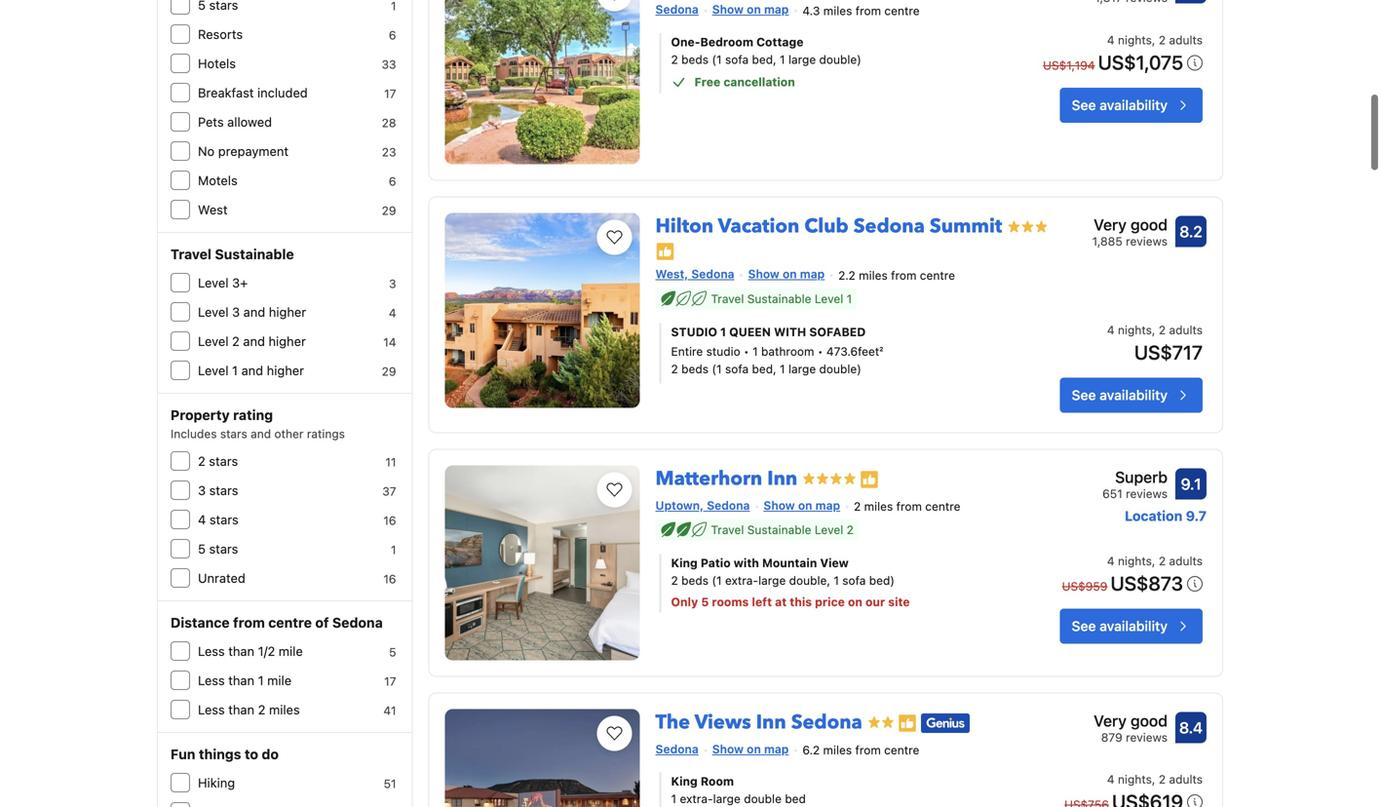 Task type: vqa. For each thing, say whether or not it's contained in the screenshot.


Task type: describe. For each thing, give the bounding box(es) containing it.
less than 1/2 mile
[[198, 644, 303, 659]]

to
[[245, 747, 258, 763]]

show up bedroom
[[713, 3, 744, 16]]

0 vertical spatial sustainable
[[215, 246, 294, 262]]

37
[[382, 485, 396, 498]]

stars inside property rating includes stars and other ratings
[[220, 427, 247, 441]]

1 down bathroom
[[780, 362, 786, 376]]

stars for 5 stars
[[209, 542, 238, 556]]

2 down 'less than 1 mile'
[[258, 703, 266, 717]]

bed)
[[870, 574, 895, 588]]

29 for level 1 and higher
[[382, 365, 396, 378]]

prepayment
[[218, 144, 289, 158]]

23
[[382, 145, 396, 159]]

price
[[815, 596, 845, 609]]

than for 1
[[228, 673, 255, 688]]

11
[[386, 455, 396, 469]]

travel sustainable level 1
[[711, 292, 853, 306]]

us$873
[[1111, 572, 1184, 595]]

uptown,
[[656, 499, 704, 512]]

king for king patio with mountain view 2 beds (1 extra-large double, 1 sofa bed) only 5 rooms left at this price on our site
[[671, 557, 698, 570]]

the
[[656, 709, 691, 736]]

pets allowed
[[198, 115, 272, 129]]

other
[[275, 427, 304, 441]]

travel sustainable level 2
[[711, 523, 854, 537]]

distance from centre of sedona
[[171, 615, 383, 631]]

unrated
[[198, 571, 246, 586]]

2 up king patio with mountain view link
[[847, 523, 854, 537]]

miles right "4.3" in the right top of the page
[[824, 4, 853, 18]]

on up one-bedroom cottage
[[747, 3, 761, 16]]

reviews for the views inn sedona
[[1127, 731, 1168, 744]]

level down 2.2
[[815, 292, 844, 306]]

6 for motels
[[389, 175, 396, 188]]

1 up studio
[[721, 325, 727, 339]]

1 extra-large double bed
[[671, 793, 806, 806]]

travel for matterhorn
[[711, 523, 744, 537]]

one-
[[671, 35, 701, 49]]

miles up do
[[269, 703, 300, 717]]

of
[[315, 615, 329, 631]]

good for hilton vacation club sedona summit
[[1131, 216, 1168, 234]]

41
[[384, 704, 396, 718]]

breakfast
[[198, 85, 254, 100]]

large down cottage
[[789, 53, 816, 66]]

mile for less than 1 mile
[[267, 673, 292, 688]]

from for hilton vacation club sedona summit
[[891, 268, 917, 282]]

level for level 3+
[[198, 275, 229, 290]]

sedona up 2.2 miles from centre
[[854, 213, 925, 240]]

the views inn sedona image
[[445, 709, 640, 807]]

cancellation
[[724, 75, 796, 89]]

very for the views inn sedona
[[1094, 712, 1127, 730]]

2 down one-
[[671, 53, 679, 66]]

do
[[262, 747, 279, 763]]

bed
[[785, 793, 806, 806]]

2 up level 1 and higher
[[232, 334, 240, 349]]

no
[[198, 144, 215, 158]]

club
[[805, 213, 849, 240]]

property
[[171, 407, 230, 423]]

16 for 4 stars
[[384, 514, 396, 528]]

included
[[257, 85, 308, 100]]

9.1
[[1181, 475, 1202, 493]]

matterhorn inn image
[[445, 465, 640, 661]]

mountain
[[763, 557, 818, 570]]

nights inside 4 nights , 2 adults us$717
[[1119, 323, 1153, 337]]

less for less than 1 mile
[[198, 673, 225, 688]]

queen
[[730, 325, 771, 339]]

33
[[382, 58, 396, 71]]

hilton vacation club sedona summit
[[656, 213, 1003, 240]]

4 up 14
[[389, 306, 396, 320]]

6.2 miles from centre
[[803, 744, 920, 757]]

one-bedroom cottage link
[[671, 33, 1001, 51]]

with
[[774, 325, 807, 339]]

property rating includes stars and other ratings
[[171, 407, 345, 441]]

from up "one-bedroom cottage" link
[[856, 4, 882, 18]]

king room
[[671, 775, 734, 789]]

miles for inn
[[865, 500, 894, 514]]

scored 9.1 element
[[1176, 468, 1207, 500]]

1 down 1/2
[[258, 673, 264, 688]]

3 adults from the top
[[1170, 555, 1203, 568]]

matterhorn inn
[[656, 465, 798, 492]]

sofabed
[[810, 325, 866, 339]]

bed, inside the studio 1 queen with sofabed entire studio • 1 bathroom • 473.6feet² 2 beds (1 sofa bed, 1 large double)
[[752, 362, 777, 376]]

1 see availability link from the top
[[1061, 88, 1203, 123]]

1 adults from the top
[[1170, 33, 1203, 47]]

2 inside 4 nights , 2 adults us$717
[[1159, 323, 1166, 337]]

level 1 and higher
[[198, 363, 304, 378]]

2 down 'very good 879 reviews'
[[1159, 773, 1166, 787]]

miles for views
[[824, 744, 852, 757]]

4 up us$1,075
[[1108, 33, 1115, 47]]

4 up us$959
[[1108, 555, 1115, 568]]

0 vertical spatial travel
[[171, 246, 212, 262]]

no prepayment
[[198, 144, 289, 158]]

0 horizontal spatial extra-
[[680, 793, 713, 806]]

show for views
[[713, 742, 744, 756]]

large down room
[[713, 793, 741, 806]]

(1 inside the studio 1 queen with sofabed entire studio • 1 bathroom • 473.6feet² 2 beds (1 sofa bed, 1 large double)
[[712, 362, 722, 376]]

matterhorn inn link
[[656, 458, 798, 492]]

location 9.7
[[1125, 508, 1207, 524]]

our
[[866, 596, 886, 609]]

sedona up 6.2
[[792, 709, 863, 736]]

includes
[[171, 427, 217, 441]]

9.7
[[1187, 508, 1207, 524]]

west,
[[656, 267, 689, 281]]

on for vacation
[[783, 267, 797, 281]]

good for the views inn sedona
[[1131, 712, 1168, 730]]

1 down queen
[[753, 345, 758, 358]]

higher for level 1 and higher
[[267, 363, 304, 378]]

4 , from the top
[[1153, 773, 1156, 787]]

1,885
[[1093, 235, 1123, 248]]

rating
[[233, 407, 273, 423]]

sofa inside the studio 1 queen with sofabed entire studio • 1 bathroom • 473.6feet² 2 beds (1 sofa bed, 1 large double)
[[726, 362, 749, 376]]

4.3 miles from centre
[[803, 4, 920, 18]]

centre for the views inn sedona
[[885, 744, 920, 757]]

bathroom
[[762, 345, 815, 358]]

2 inside the studio 1 queen with sofabed entire studio • 1 bathroom • 473.6feet² 2 beds (1 sofa bed, 1 large double)
[[671, 362, 679, 376]]

2 beds (1 sofa bed, 1 large double)
[[671, 53, 862, 66]]

level 2 and higher
[[198, 334, 306, 349]]

see availability for matterhorn inn
[[1072, 618, 1168, 635]]

us$717
[[1135, 341, 1203, 364]]

3 for 3 stars
[[198, 483, 206, 498]]

1 bed, from the top
[[752, 53, 777, 66]]

0 vertical spatial inn
[[768, 465, 798, 492]]

1 inside king patio with mountain view 2 beds (1 extra-large double, 1 sofa bed) only 5 rooms left at this price on our site
[[834, 574, 840, 588]]

uptown, sedona
[[656, 499, 750, 512]]

651
[[1103, 487, 1123, 501]]

6.2
[[803, 744, 820, 757]]

map for views
[[765, 742, 789, 756]]

2 down includes
[[198, 454, 206, 469]]

large inside the studio 1 queen with sofabed entire studio • 1 bathroom • 473.6feet² 2 beds (1 sofa bed, 1 large double)
[[789, 362, 816, 376]]

1 down 37
[[391, 543, 396, 557]]

king patio with mountain view 2 beds (1 extra-large double, 1 sofa bed) only 5 rooms left at this price on our site
[[671, 557, 910, 609]]

matterhorn
[[656, 465, 763, 492]]

see for hilton vacation club sedona summit
[[1072, 387, 1097, 403]]

hotels
[[198, 56, 236, 71]]

pets
[[198, 115, 224, 129]]

3 , from the top
[[1153, 555, 1156, 568]]

sustainable for matterhorn
[[748, 523, 812, 537]]

summit
[[930, 213, 1003, 240]]

4 down 879
[[1108, 773, 1115, 787]]

2 stars
[[198, 454, 238, 469]]

show on map up one-bedroom cottage
[[713, 3, 789, 16]]

sedona down the
[[656, 742, 699, 756]]

west
[[198, 202, 228, 217]]

double
[[744, 793, 782, 806]]

5 inside king patio with mountain view 2 beds (1 extra-large double, 1 sofa bed) only 5 rooms left at this price on our site
[[701, 596, 709, 609]]

1 see from the top
[[1072, 97, 1097, 113]]

studio 1 queen with sofabed link
[[671, 323, 1001, 341]]

centre for hilton vacation club sedona summit
[[920, 268, 956, 282]]

level up view
[[815, 523, 844, 537]]

sedona down matterhorn inn
[[707, 499, 750, 512]]

see availability link for hilton vacation club sedona summit
[[1061, 378, 1203, 413]]

1 down king room
[[671, 793, 677, 806]]

at
[[775, 596, 787, 609]]

stars for 2 stars
[[209, 454, 238, 469]]

king room link
[[671, 773, 1001, 791]]

the views inn sedona link
[[656, 701, 863, 736]]

4 nights , 2 adults us$717
[[1108, 323, 1203, 364]]

level 3+
[[198, 275, 248, 290]]

28
[[382, 116, 396, 130]]

1 nights from the top
[[1119, 33, 1153, 47]]

2 down this property is part of our preferred partner programme. it is committed to providing commendable service and good value. it will pay us a higher commission if you make a booking. image
[[854, 500, 861, 514]]

cottage
[[757, 35, 804, 49]]

map up cottage
[[765, 3, 789, 16]]

this property is part of our preferred partner programme. it is committed to providing commendable service and good value. it will pay us a higher commission if you make a booking. image for the views inn sedona
[[898, 714, 918, 733]]

this property is part of our preferred partner programme. it is committed to providing commendable service and good value. it will pay us a higher commission if you make a booking. image
[[860, 470, 880, 489]]

29 for west
[[382, 204, 396, 217]]

51
[[384, 777, 396, 791]]

3 stars
[[198, 483, 238, 498]]

travel for hilton
[[711, 292, 744, 306]]



Task type: locate. For each thing, give the bounding box(es) containing it.
1 vertical spatial see availability
[[1072, 387, 1168, 403]]

location
[[1125, 508, 1183, 524]]

map for vacation
[[800, 267, 825, 281]]

show
[[713, 3, 744, 16], [748, 267, 780, 281], [764, 499, 795, 512], [713, 742, 744, 756]]

1 vertical spatial see availability link
[[1061, 378, 1203, 413]]

level up level 1 and higher
[[198, 334, 229, 349]]

things
[[199, 747, 241, 763]]

2 vertical spatial see availability
[[1072, 618, 1168, 635]]

than for 1/2
[[228, 644, 255, 659]]

2 horizontal spatial 5
[[701, 596, 709, 609]]

2 good from the top
[[1131, 712, 1168, 730]]

0 horizontal spatial •
[[744, 345, 750, 358]]

nights up us$717
[[1119, 323, 1153, 337]]

than up less than 2 miles
[[228, 673, 255, 688]]

1 down king patio with mountain view link
[[834, 574, 840, 588]]

bedroom
[[701, 35, 754, 49]]

king
[[671, 557, 698, 570], [671, 775, 698, 789]]

motels
[[198, 173, 238, 188]]

sofa down king patio with mountain view link
[[843, 574, 866, 588]]

very good element for hilton vacation club sedona summit
[[1093, 213, 1168, 237]]

mile for less than 1/2 mile
[[279, 644, 303, 659]]

less
[[198, 644, 225, 659], [198, 673, 225, 688], [198, 703, 225, 717]]

, up us$873
[[1153, 555, 1156, 568]]

fun
[[171, 747, 196, 763]]

2 reviews from the top
[[1127, 487, 1168, 501]]

14
[[384, 335, 396, 349]]

centre for matterhorn inn
[[926, 500, 961, 514]]

higher for level 3 and higher
[[269, 305, 306, 319]]

west, sedona
[[656, 267, 735, 281]]

us$1,075
[[1099, 51, 1184, 74]]

this property is part of our preferred partner programme. it is committed to providing commendable service and good value. it will pay us a higher commission if you make a booking. image for hilton vacation club sedona summit
[[656, 242, 675, 261]]

2 16 from the top
[[384, 572, 396, 586]]

hilton
[[656, 213, 714, 240]]

3 see from the top
[[1072, 618, 1097, 635]]

1 , from the top
[[1153, 33, 1156, 47]]

beds
[[682, 53, 709, 66], [682, 362, 709, 376], [682, 574, 709, 588]]

1 vertical spatial extra-
[[680, 793, 713, 806]]

show for inn
[[764, 499, 795, 512]]

2 29 from the top
[[382, 365, 396, 378]]

sustainable up "3+"
[[215, 246, 294, 262]]

17 up 28
[[384, 87, 396, 100]]

hilton vacation club sedona summit link
[[656, 205, 1003, 240]]

us$1,194
[[1044, 59, 1096, 72]]

reviews inside 'very good 879 reviews'
[[1127, 731, 1168, 744]]

double) down 473.6feet²
[[820, 362, 862, 376]]

1 double) from the top
[[820, 53, 862, 66]]

sedona
[[656, 3, 699, 16], [854, 213, 925, 240], [692, 267, 735, 281], [707, 499, 750, 512], [332, 615, 383, 631], [792, 709, 863, 736], [656, 742, 699, 756]]

2 king from the top
[[671, 775, 698, 789]]

scored 8.8 element
[[1176, 0, 1207, 4]]

large down bathroom
[[789, 362, 816, 376]]

2 very from the top
[[1094, 712, 1127, 730]]

1 horizontal spatial •
[[818, 345, 824, 358]]

see availability link for matterhorn inn
[[1061, 609, 1203, 644]]

very up 1,885
[[1094, 216, 1127, 234]]

adults up us$873
[[1170, 555, 1203, 568]]

from up less than 1/2 mile at the left
[[233, 615, 265, 631]]

1/2
[[258, 644, 275, 659]]

reviews inside superb 651 reviews
[[1127, 487, 1168, 501]]

2 vertical spatial reviews
[[1127, 731, 1168, 744]]

higher
[[269, 305, 306, 319], [269, 334, 306, 349], [267, 363, 304, 378]]

on inside king patio with mountain view 2 beds (1 extra-large double, 1 sofa bed) only 5 rooms left at this price on our site
[[848, 596, 863, 609]]

1 vertical spatial higher
[[269, 334, 306, 349]]

less than 1 mile
[[198, 673, 292, 688]]

3 than from the top
[[228, 703, 255, 717]]

1 king from the top
[[671, 557, 698, 570]]

1 vertical spatial 6
[[389, 175, 396, 188]]

on for inn
[[799, 499, 813, 512]]

very good element
[[1093, 213, 1168, 237], [1094, 709, 1168, 733]]

king for king room
[[671, 775, 698, 789]]

1 vertical spatial reviews
[[1127, 487, 1168, 501]]

1 29 from the top
[[382, 204, 396, 217]]

map down the views inn sedona
[[765, 742, 789, 756]]

king inside king room link
[[671, 775, 698, 789]]

reviews inside very good 1,885 reviews
[[1127, 235, 1168, 248]]

1 vertical spatial very
[[1094, 712, 1127, 730]]

adults down scored 8.4 element
[[1170, 773, 1203, 787]]

availability down us$1,075
[[1100, 97, 1168, 113]]

,
[[1153, 33, 1156, 47], [1153, 323, 1156, 337], [1153, 555, 1156, 568], [1153, 773, 1156, 787]]

5 right only on the bottom of page
[[701, 596, 709, 609]]

nights down 879
[[1119, 773, 1153, 787]]

1 horizontal spatial 3
[[232, 305, 240, 319]]

2 vertical spatial sofa
[[843, 574, 866, 588]]

16 for unrated
[[384, 572, 396, 586]]

very inside very good 1,885 reviews
[[1094, 216, 1127, 234]]

0 vertical spatial see availability
[[1072, 97, 1168, 113]]

0 vertical spatial 4 nights , 2 adults
[[1108, 33, 1203, 47]]

stars up 3 stars
[[209, 454, 238, 469]]

left
[[752, 596, 772, 609]]

reviews right 1,885
[[1127, 235, 1168, 248]]

sedona pines resort image
[[445, 0, 640, 164]]

1 vertical spatial beds
[[682, 362, 709, 376]]

0 vertical spatial 17
[[384, 87, 396, 100]]

and for 3
[[244, 305, 265, 319]]

0 vertical spatial than
[[228, 644, 255, 659]]

1 (1 from the top
[[712, 53, 722, 66]]

good
[[1131, 216, 1168, 234], [1131, 712, 1168, 730]]

nights up us$873
[[1119, 555, 1153, 568]]

2.2 miles from centre
[[839, 268, 956, 282]]

adults
[[1170, 33, 1203, 47], [1170, 323, 1203, 337], [1170, 555, 1203, 568], [1170, 773, 1203, 787]]

travel down uptown, sedona at the bottom
[[711, 523, 744, 537]]

4 down 1,885
[[1108, 323, 1115, 337]]

adults inside 4 nights , 2 adults us$717
[[1170, 323, 1203, 337]]

5 for 5
[[389, 646, 396, 659]]

from for matterhorn inn
[[897, 500, 922, 514]]

level 3 and higher
[[198, 305, 306, 319]]

1 down 2.2
[[847, 292, 853, 306]]

views
[[695, 709, 752, 736]]

0 horizontal spatial 5
[[198, 542, 206, 556]]

very
[[1094, 216, 1127, 234], [1094, 712, 1127, 730]]

fun things to do
[[171, 747, 279, 763]]

0 vertical spatial less
[[198, 644, 225, 659]]

0 horizontal spatial 3
[[198, 483, 206, 498]]

2 bed, from the top
[[752, 362, 777, 376]]

ratings
[[307, 427, 345, 441]]

2 • from the left
[[818, 345, 824, 358]]

adults up us$717
[[1170, 323, 1203, 337]]

large inside king patio with mountain view 2 beds (1 extra-large double, 1 sofa bed) only 5 rooms left at this price on our site
[[759, 574, 786, 588]]

2 vertical spatial beds
[[682, 574, 709, 588]]

3 less from the top
[[198, 703, 225, 717]]

1 down cottage
[[780, 53, 786, 66]]

stars for 3 stars
[[209, 483, 238, 498]]

• down queen
[[744, 345, 750, 358]]

2 vertical spatial availability
[[1100, 618, 1168, 635]]

king patio with mountain view link
[[671, 555, 1001, 572]]

sedona right of
[[332, 615, 383, 631]]

higher up level 2 and higher
[[269, 305, 306, 319]]

sedona right west, on the top of page
[[692, 267, 735, 281]]

double) inside the studio 1 queen with sofabed entire studio • 1 bathroom • 473.6feet² 2 beds (1 sofa bed, 1 large double)
[[820, 362, 862, 376]]

2 down entire
[[671, 362, 679, 376]]

extra- inside king patio with mountain view 2 beds (1 extra-large double, 1 sofa bed) only 5 rooms left at this price on our site
[[726, 574, 759, 588]]

very for hilton vacation club sedona summit
[[1094, 216, 1127, 234]]

2 inside king patio with mountain view 2 beds (1 extra-large double, 1 sofa bed) only 5 rooms left at this price on our site
[[671, 574, 679, 588]]

5 for 5 stars
[[198, 542, 206, 556]]

one-bedroom cottage
[[671, 35, 804, 49]]

1 vertical spatial (1
[[712, 362, 722, 376]]

and for 1
[[241, 363, 263, 378]]

2 17 from the top
[[384, 675, 396, 689]]

(1
[[712, 53, 722, 66], [712, 362, 722, 376], [712, 574, 722, 588]]

1 vertical spatial 17
[[384, 675, 396, 689]]

show on map down the views inn sedona
[[713, 742, 789, 756]]

0 vertical spatial (1
[[712, 53, 722, 66]]

1 vertical spatial mile
[[267, 673, 292, 688]]

4 up 5 stars
[[198, 512, 206, 527]]

29
[[382, 204, 396, 217], [382, 365, 396, 378]]

4.3
[[803, 4, 821, 18]]

, down 'very good 879 reviews'
[[1153, 773, 1156, 787]]

5 up 41
[[389, 646, 396, 659]]

2 up us$717
[[1159, 323, 1166, 337]]

scored 8.4 element
[[1176, 712, 1207, 743]]

free cancellation
[[695, 75, 796, 89]]

on up travel sustainable level 1
[[783, 267, 797, 281]]

nights up us$1,075
[[1119, 33, 1153, 47]]

1 vertical spatial 4 nights , 2 adults
[[1108, 555, 1203, 568]]

5 stars
[[198, 542, 238, 556]]

17 for less than 1 mile
[[384, 675, 396, 689]]

the views inn sedona
[[656, 709, 863, 736]]

4 adults from the top
[[1170, 773, 1203, 787]]

1 vertical spatial than
[[228, 673, 255, 688]]

4 inside 4 nights , 2 adults us$717
[[1108, 323, 1115, 337]]

good inside very good 1,885 reviews
[[1131, 216, 1168, 234]]

sustainable for hilton
[[748, 292, 812, 306]]

1 vertical spatial sofa
[[726, 362, 749, 376]]

1 vertical spatial less
[[198, 673, 225, 688]]

reviews right 879
[[1127, 731, 1168, 744]]

less for less than 2 miles
[[198, 703, 225, 717]]

less up less than 2 miles
[[198, 673, 225, 688]]

0 vertical spatial 6
[[389, 28, 396, 42]]

with
[[734, 557, 760, 570]]

(1 down bedroom
[[712, 53, 722, 66]]

show on map for inn
[[764, 499, 841, 512]]

show on map for vacation
[[748, 267, 825, 281]]

0 vertical spatial bed,
[[752, 53, 777, 66]]

2 vertical spatial than
[[228, 703, 255, 717]]

site
[[889, 596, 910, 609]]

map for inn
[[816, 499, 841, 512]]

resorts
[[198, 27, 243, 41]]

0 vertical spatial very good element
[[1093, 213, 1168, 237]]

2 up us$873
[[1159, 555, 1166, 568]]

3 see availability from the top
[[1072, 618, 1168, 635]]

level up property
[[198, 363, 229, 378]]

on for views
[[747, 742, 761, 756]]

from right 2.2
[[891, 268, 917, 282]]

2 vertical spatial travel
[[711, 523, 744, 537]]

reviews for hilton vacation club sedona summit
[[1127, 235, 1168, 248]]

3+
[[232, 275, 248, 290]]

1 vertical spatial very good element
[[1094, 709, 1168, 733]]

miles right 6.2
[[824, 744, 852, 757]]

1 6 from the top
[[389, 28, 396, 42]]

1 reviews from the top
[[1127, 235, 1168, 248]]

2 vertical spatial sustainable
[[748, 523, 812, 537]]

4 nights , 2 adults down 'very good 879 reviews'
[[1108, 773, 1203, 787]]

1 vertical spatial sustainable
[[748, 292, 812, 306]]

1 good from the top
[[1131, 216, 1168, 234]]

2 vertical spatial higher
[[267, 363, 304, 378]]

0 vertical spatial sofa
[[726, 53, 749, 66]]

2 vertical spatial (1
[[712, 574, 722, 588]]

1 vertical spatial travel
[[711, 292, 744, 306]]

0 vertical spatial king
[[671, 557, 698, 570]]

0 vertical spatial see
[[1072, 97, 1097, 113]]

2 see availability from the top
[[1072, 387, 1168, 403]]

0 vertical spatial 3
[[389, 277, 396, 291]]

1 vertical spatial good
[[1131, 712, 1168, 730]]

beds up only on the bottom of page
[[682, 574, 709, 588]]

centre
[[885, 4, 920, 18], [920, 268, 956, 282], [926, 500, 961, 514], [268, 615, 312, 631], [885, 744, 920, 757]]

very good element left 8.2
[[1093, 213, 1168, 237]]

higher for level 2 and higher
[[269, 334, 306, 349]]

4
[[1108, 33, 1115, 47], [389, 306, 396, 320], [1108, 323, 1115, 337], [198, 512, 206, 527], [1108, 555, 1115, 568], [1108, 773, 1115, 787]]

this property is part of our preferred partner programme. it is committed to providing commendable service and good value. it will pay us a higher commission if you make a booking. image
[[656, 242, 675, 261], [656, 242, 675, 261], [860, 470, 880, 489], [898, 714, 918, 733], [898, 714, 918, 733]]

1 vertical spatial bed,
[[752, 362, 777, 376]]

6 down 23
[[389, 175, 396, 188]]

double) down "one-bedroom cottage" link
[[820, 53, 862, 66]]

adults down scored 8.8 element
[[1170, 33, 1203, 47]]

1 down level 2 and higher
[[232, 363, 238, 378]]

3
[[389, 277, 396, 291], [232, 305, 240, 319], [198, 483, 206, 498]]

sedona up one-
[[656, 3, 699, 16]]

1 • from the left
[[744, 345, 750, 358]]

2 horizontal spatial 3
[[389, 277, 396, 291]]

2 up us$1,075
[[1159, 33, 1166, 47]]

level for level 1 and higher
[[198, 363, 229, 378]]

0 vertical spatial availability
[[1100, 97, 1168, 113]]

very up 879
[[1094, 712, 1127, 730]]

, up us$1,075
[[1153, 33, 1156, 47]]

beds inside the studio 1 queen with sofabed entire studio • 1 bathroom • 473.6feet² 2 beds (1 sofa bed, 1 large double)
[[682, 362, 709, 376]]

free
[[695, 75, 721, 89]]

1 vertical spatial see
[[1072, 387, 1097, 403]]

1 availability from the top
[[1100, 97, 1168, 113]]

17
[[384, 87, 396, 100], [384, 675, 396, 689]]

from
[[856, 4, 882, 18], [891, 268, 917, 282], [897, 500, 922, 514], [233, 615, 265, 631], [856, 744, 881, 757]]

2 nights from the top
[[1119, 323, 1153, 337]]

inn up travel sustainable level 2
[[768, 465, 798, 492]]

3 see availability link from the top
[[1061, 609, 1203, 644]]

2 4 nights , 2 adults from the top
[[1108, 555, 1203, 568]]

allowed
[[227, 115, 272, 129]]

stars
[[220, 427, 247, 441], [209, 454, 238, 469], [209, 483, 238, 498], [210, 512, 239, 527], [209, 542, 238, 556]]

availability for matterhorn inn
[[1100, 618, 1168, 635]]

3 reviews from the top
[[1127, 731, 1168, 744]]

3 beds from the top
[[682, 574, 709, 588]]

and down level 3 and higher
[[243, 334, 265, 349]]

stars for 4 stars
[[210, 512, 239, 527]]

0 vertical spatial 16
[[384, 514, 396, 528]]

0 vertical spatial beds
[[682, 53, 709, 66]]

0 vertical spatial 29
[[382, 204, 396, 217]]

reviews
[[1127, 235, 1168, 248], [1127, 487, 1168, 501], [1127, 731, 1168, 744]]

availability for hilton vacation club sedona summit
[[1100, 387, 1168, 403]]

availability
[[1100, 97, 1168, 113], [1100, 387, 1168, 403], [1100, 618, 1168, 635]]

29 down 23
[[382, 204, 396, 217]]

good inside 'very good 879 reviews'
[[1131, 712, 1168, 730]]

1 16 from the top
[[384, 514, 396, 528]]

2 see from the top
[[1072, 387, 1097, 403]]

1 vertical spatial 16
[[384, 572, 396, 586]]

2 availability from the top
[[1100, 387, 1168, 403]]

less than 2 miles
[[198, 703, 300, 717]]

on up travel sustainable level 2
[[799, 499, 813, 512]]

miles for vacation
[[859, 268, 888, 282]]

see for matterhorn inn
[[1072, 618, 1097, 635]]

double,
[[790, 574, 831, 588]]

breakfast included
[[198, 85, 308, 100]]

1 beds from the top
[[682, 53, 709, 66]]

1 vertical spatial double)
[[820, 362, 862, 376]]

show on map for views
[[713, 742, 789, 756]]

2 vertical spatial less
[[198, 703, 225, 717]]

level for level 3 and higher
[[198, 305, 229, 319]]

level down level 3+
[[198, 305, 229, 319]]

genius discounts available at this property. image
[[921, 714, 970, 733], [921, 714, 970, 733]]

2 double) from the top
[[820, 362, 862, 376]]

show up travel sustainable level 1
[[748, 267, 780, 281]]

0 vertical spatial double)
[[820, 53, 862, 66]]

scored 8.2 element
[[1176, 216, 1207, 247]]

2 see availability link from the top
[[1061, 378, 1203, 413]]

sustainable up mountain
[[748, 523, 812, 537]]

2 than from the top
[[228, 673, 255, 688]]

this property is part of our preferred partner programme. it is committed to providing commendable service and good value. it will pay us a higher commission if you make a booking. image for matterhorn inn
[[860, 470, 880, 489]]

2
[[1159, 33, 1166, 47], [671, 53, 679, 66], [1159, 323, 1166, 337], [232, 334, 240, 349], [671, 362, 679, 376], [198, 454, 206, 469], [854, 500, 861, 514], [847, 523, 854, 537], [1159, 555, 1166, 568], [671, 574, 679, 588], [258, 703, 266, 717], [1159, 773, 1166, 787]]

than down 'less than 1 mile'
[[228, 703, 255, 717]]

3 nights from the top
[[1119, 555, 1153, 568]]

2 6 from the top
[[389, 175, 396, 188]]

less for less than 1/2 mile
[[198, 644, 225, 659]]

3 (1 from the top
[[712, 574, 722, 588]]

and for 2
[[243, 334, 265, 349]]

level for level 2 and higher
[[198, 334, 229, 349]]

4 nights , 2 adults for us$873
[[1108, 555, 1203, 568]]

1 less from the top
[[198, 644, 225, 659]]

1 than from the top
[[228, 644, 255, 659]]

2 up only on the bottom of page
[[671, 574, 679, 588]]

3 up 14
[[389, 277, 396, 291]]

0 vertical spatial reviews
[[1127, 235, 1168, 248]]

less down distance
[[198, 644, 225, 659]]

6
[[389, 28, 396, 42], [389, 175, 396, 188]]

1 vertical spatial 3
[[232, 305, 240, 319]]

higher down level 3 and higher
[[269, 334, 306, 349]]

stars down 3 stars
[[210, 512, 239, 527]]

0 vertical spatial good
[[1131, 216, 1168, 234]]

on
[[747, 3, 761, 16], [783, 267, 797, 281], [799, 499, 813, 512], [848, 596, 863, 609], [747, 742, 761, 756]]

2 beds from the top
[[682, 362, 709, 376]]

2 vertical spatial 5
[[389, 646, 396, 659]]

2 adults from the top
[[1170, 323, 1203, 337]]

2 , from the top
[[1153, 323, 1156, 337]]

(1 inside king patio with mountain view 2 beds (1 extra-large double, 1 sofa bed) only 5 rooms left at this price on our site
[[712, 574, 722, 588]]

1 vertical spatial inn
[[756, 709, 787, 736]]

higher down level 2 and higher
[[267, 363, 304, 378]]

than left 1/2
[[228, 644, 255, 659]]

1 very from the top
[[1094, 216, 1127, 234]]

superb element
[[1103, 465, 1168, 489]]

patio
[[701, 557, 731, 570]]

4 nights from the top
[[1119, 773, 1153, 787]]

1 4 nights , 2 adults from the top
[[1108, 33, 1203, 47]]

473.6feet²
[[827, 345, 884, 358]]

0 vertical spatial 5
[[198, 542, 206, 556]]

4 nights , 2 adults for us$1,075
[[1108, 33, 1203, 47]]

4 nights , 2 adults up us$873
[[1108, 555, 1203, 568]]

stars up 4 stars
[[209, 483, 238, 498]]

2 vertical spatial 4 nights , 2 adults
[[1108, 773, 1203, 787]]

2 (1 from the top
[[712, 362, 722, 376]]

1 vertical spatial 5
[[701, 596, 709, 609]]

king inside king patio with mountain view 2 beds (1 extra-large double, 1 sofa bed) only 5 rooms left at this price on our site
[[671, 557, 698, 570]]

3 for 3
[[389, 277, 396, 291]]

1 horizontal spatial 5
[[389, 646, 396, 659]]

0 vertical spatial see availability link
[[1061, 88, 1203, 123]]

from for the views inn sedona
[[856, 744, 881, 757]]

distance
[[171, 615, 230, 631]]

sofa inside king patio with mountain view 2 beds (1 extra-large double, 1 sofa bed) only 5 rooms left at this price on our site
[[843, 574, 866, 588]]

and down level 2 and higher
[[241, 363, 263, 378]]

1 vertical spatial availability
[[1100, 387, 1168, 403]]

very inside 'very good 879 reviews'
[[1094, 712, 1127, 730]]

sustainable up "with"
[[748, 292, 812, 306]]

879
[[1102, 731, 1123, 744]]

2 vertical spatial see
[[1072, 618, 1097, 635]]

beds inside king patio with mountain view 2 beds (1 extra-large double, 1 sofa bed) only 5 rooms left at this price on our site
[[682, 574, 709, 588]]

0 vertical spatial mile
[[279, 644, 303, 659]]

miles right 2.2
[[859, 268, 888, 282]]

(1 down studio
[[712, 362, 722, 376]]

0 vertical spatial extra-
[[726, 574, 759, 588]]

very good 879 reviews
[[1094, 712, 1168, 744]]

2 less from the top
[[198, 673, 225, 688]]

and inside property rating includes stars and other ratings
[[251, 427, 271, 441]]

vacation
[[718, 213, 800, 240]]

see availability for hilton vacation club sedona summit
[[1072, 387, 1168, 403]]

very good element for the views inn sedona
[[1094, 709, 1168, 733]]

see availability down us$1,075
[[1072, 97, 1168, 113]]

3 4 nights , 2 adults from the top
[[1108, 773, 1203, 787]]

3 availability from the top
[[1100, 618, 1168, 635]]

inn right views
[[756, 709, 787, 736]]

1 see availability from the top
[[1072, 97, 1168, 113]]

than for 2
[[228, 703, 255, 717]]

6 for resorts
[[389, 28, 396, 42]]

see availability link down us$873
[[1061, 609, 1203, 644]]

1 horizontal spatial extra-
[[726, 574, 759, 588]]

17 for breakfast included
[[384, 87, 396, 100]]

2 vertical spatial 3
[[198, 483, 206, 498]]

2.2
[[839, 268, 856, 282]]

1 vertical spatial king
[[671, 775, 698, 789]]

travel up queen
[[711, 292, 744, 306]]

1 vertical spatial 29
[[382, 365, 396, 378]]

hilton vacation club sedona summit image
[[445, 213, 640, 408]]

1 17 from the top
[[384, 87, 396, 100]]

good left 8.4
[[1131, 712, 1168, 730]]

mile
[[279, 644, 303, 659], [267, 673, 292, 688]]

see availability link
[[1061, 88, 1203, 123], [1061, 378, 1203, 413], [1061, 609, 1203, 644]]

on down the views inn sedona
[[747, 742, 761, 756]]

map left 2.2
[[800, 267, 825, 281]]

0 vertical spatial very
[[1094, 216, 1127, 234]]

2 vertical spatial see availability link
[[1061, 609, 1203, 644]]

0 vertical spatial higher
[[269, 305, 306, 319]]

show for vacation
[[748, 267, 780, 281]]

, inside 4 nights , 2 adults us$717
[[1153, 323, 1156, 337]]



